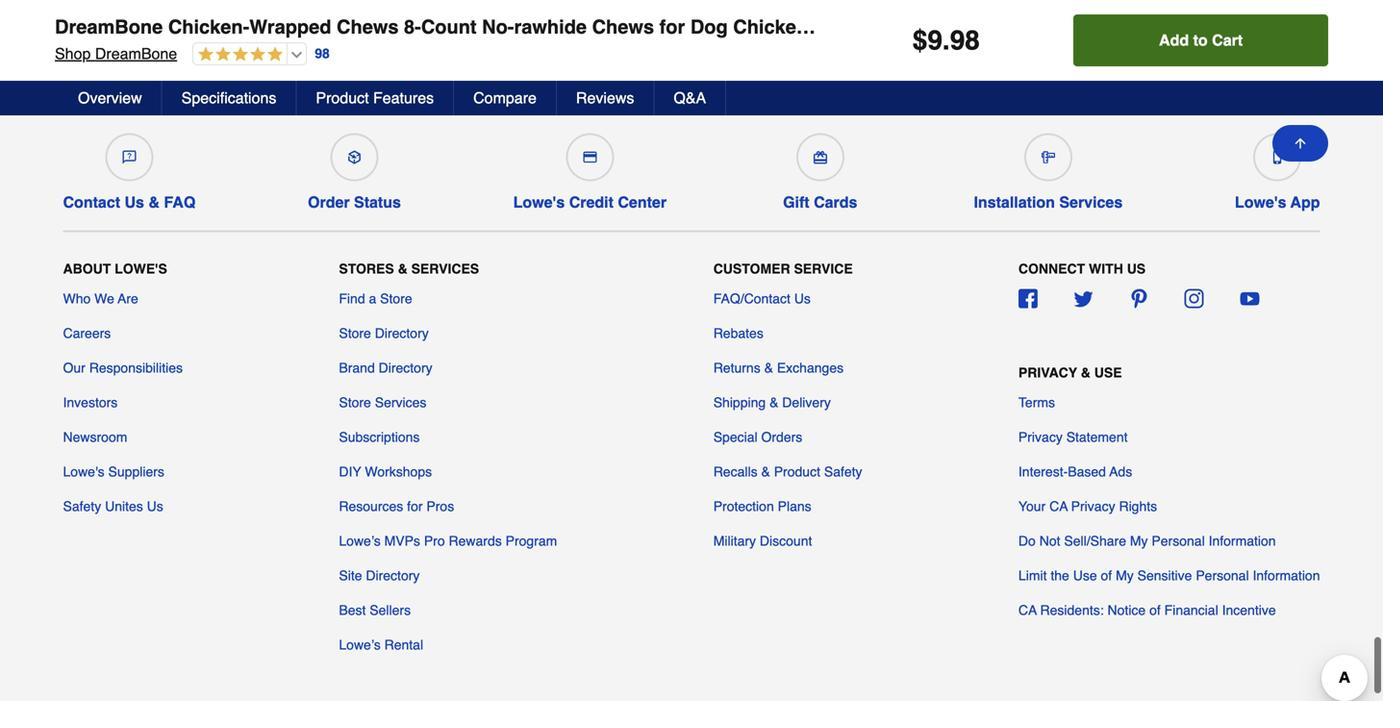 Task type: vqa. For each thing, say whether or not it's contained in the screenshot.
the 'what does lowe's provide along with fence installation?' BUTTON on the top
no



Task type: describe. For each thing, give the bounding box(es) containing it.
privacy for privacy & use
[[1019, 298, 1078, 314]]

1 vertical spatial services
[[411, 194, 479, 210]]

suppliers
[[108, 397, 164, 413]]

cart
[[1213, 31, 1243, 49]]

lowe's app link
[[1235, 59, 1321, 145]]

store services
[[339, 328, 427, 343]]

2 vertical spatial privacy
[[1072, 432, 1116, 447]]

1 vertical spatial personal
[[1196, 501, 1250, 517]]

product features
[[316, 89, 434, 107]]

recalls & product safety link
[[714, 395, 863, 415]]

faq/contact
[[714, 224, 791, 239]]

$ 9 . 98
[[913, 25, 980, 56]]

find a store link
[[339, 222, 412, 241]]

credit
[[569, 126, 614, 144]]

sellers
[[370, 536, 411, 551]]

are
[[803, 639, 823, 655]]

unites
[[105, 432, 143, 447]]

.
[[943, 25, 950, 56]]

pinterest image
[[1130, 222, 1149, 241]]

we
[[94, 224, 114, 239]]

reviews button
[[557, 81, 655, 115]]

us for contact
[[125, 126, 144, 144]]

compare
[[474, 89, 537, 107]]

service
[[794, 194, 853, 210]]

of for financial
[[1150, 536, 1161, 551]]

use for &
[[1095, 298, 1122, 314]]

diy workshops link
[[339, 395, 432, 415]]

protection plans
[[714, 432, 812, 447]]

statement
[[1067, 363, 1128, 378]]

gift cards
[[783, 126, 858, 144]]

lowe's for lowe's rental
[[339, 570, 381, 586]]

brand directory
[[339, 293, 433, 309]]

count
[[421, 16, 477, 38]]

interest-based ads
[[1019, 397, 1133, 413]]

instagram image
[[1185, 222, 1204, 241]]

1 horizontal spatial safety
[[824, 397, 863, 413]]

no-
[[482, 16, 514, 38]]

faq/contact us
[[714, 224, 811, 239]]

store for directory
[[339, 259, 371, 274]]

& for shipping & delivery
[[770, 328, 779, 343]]

sell/share
[[1065, 467, 1127, 482]]

privacy for privacy statement
[[1019, 363, 1063, 378]]

0 vertical spatial the
[[1051, 501, 1070, 517]]

careers
[[63, 259, 111, 274]]

do not sell/share my personal information
[[1019, 467, 1276, 482]]

pickup image
[[348, 84, 361, 97]]

©
[[357, 639, 367, 655]]

$
[[913, 25, 928, 56]]

shipping
[[714, 328, 766, 343]]

& for returns & exchanges
[[765, 293, 774, 309]]

2 chews from the left
[[592, 16, 654, 38]]

0 horizontal spatial the
[[639, 639, 658, 655]]

responsibilities
[[89, 293, 183, 309]]

1 horizontal spatial 98
[[950, 25, 980, 56]]

not
[[1040, 467, 1061, 482]]

limit
[[1019, 501, 1047, 517]]

0 vertical spatial store
[[380, 224, 412, 239]]

connect
[[1019, 194, 1086, 210]]

& for stores & services
[[398, 194, 408, 210]]

a
[[369, 224, 377, 239]]

specifications
[[182, 89, 277, 107]]

order status
[[308, 126, 401, 144]]

lowe's for lowe's mvps pro rewards program
[[339, 467, 381, 482]]

who we are link
[[63, 222, 138, 241]]

faq
[[164, 126, 196, 144]]

flavor
[[814, 16, 871, 38]]

features
[[373, 89, 434, 107]]

and
[[613, 639, 636, 655]]

installation
[[974, 126, 1055, 144]]

1 vertical spatial product
[[774, 397, 821, 413]]

limit the use of my sensitive personal information
[[1019, 501, 1321, 517]]

customer
[[714, 194, 791, 210]]

brand
[[339, 293, 375, 309]]

exchanges
[[777, 293, 844, 309]]

status
[[354, 126, 401, 144]]

resources
[[339, 432, 403, 447]]

lowe's left and
[[568, 639, 610, 655]]

twitter image
[[1074, 222, 1094, 241]]

installation services
[[974, 126, 1123, 144]]

investors
[[63, 328, 118, 343]]

rights
[[1120, 432, 1158, 447]]

site directory
[[339, 501, 420, 517]]

do not sell/share my personal information link
[[1019, 465, 1276, 484]]

subscriptions
[[339, 363, 420, 378]]

newsroom link
[[63, 361, 127, 380]]

lowe's mvps pro rewards program
[[339, 467, 557, 482]]

facebook image
[[1019, 222, 1038, 241]]

us
[[1127, 194, 1146, 210]]

your
[[1019, 432, 1046, 447]]

wrapped
[[249, 16, 331, 38]]

count)
[[900, 16, 962, 38]]

pro
[[424, 467, 445, 482]]

mansard
[[702, 639, 754, 655]]

q&a
[[674, 89, 706, 107]]

lowe's for lowe's app
[[1235, 126, 1287, 144]]

incentive
[[1223, 536, 1277, 551]]

rights
[[471, 639, 504, 655]]

contact us & faq link
[[63, 59, 196, 145]]

llc.
[[998, 639, 1027, 655]]

(8-
[[877, 16, 900, 38]]

& for recalls & product safety
[[762, 397, 771, 413]]

1 vertical spatial dreambone
[[95, 45, 177, 63]]

customer service
[[714, 194, 853, 210]]

us for faq/contact
[[795, 224, 811, 239]]

© 2023 lowe's. all rights reserved. lowe's and the gable mansard design are registered trademarks of lf, llc.
[[357, 639, 1027, 655]]

directory for site directory
[[366, 501, 420, 517]]

gable
[[662, 639, 698, 655]]

interest-based ads link
[[1019, 395, 1133, 415]]



Task type: locate. For each thing, give the bounding box(es) containing it.
2 horizontal spatial of
[[1150, 536, 1161, 551]]

services up find a store link
[[411, 194, 479, 210]]

protection plans link
[[714, 430, 812, 449]]

lowe's rental
[[339, 570, 423, 586]]

0 vertical spatial use
[[1095, 298, 1122, 314]]

app
[[1291, 126, 1321, 144]]

of right notice
[[1150, 536, 1161, 551]]

about
[[63, 194, 111, 210]]

directory for brand directory
[[379, 293, 433, 309]]

lowe's down compare button
[[513, 126, 565, 144]]

specifications button
[[162, 81, 297, 115]]

use down sell/share
[[1074, 501, 1098, 517]]

us right unites
[[147, 432, 163, 447]]

reviews
[[576, 89, 634, 107]]

0 vertical spatial safety
[[824, 397, 863, 413]]

personal up incentive
[[1196, 501, 1250, 517]]

directory
[[375, 259, 429, 274], [379, 293, 433, 309], [366, 501, 420, 517]]

customer care image
[[123, 84, 136, 97]]

lowe's rental link
[[339, 569, 423, 588]]

dreambone up customer care icon
[[95, 45, 177, 63]]

returns & exchanges
[[714, 293, 844, 309]]

us inside contact us & faq link
[[125, 126, 144, 144]]

services inside 'link'
[[1060, 126, 1123, 144]]

0 horizontal spatial ca
[[1019, 536, 1037, 551]]

stores
[[339, 194, 394, 210]]

product up order status
[[316, 89, 369, 107]]

contact
[[63, 126, 120, 144]]

financial
[[1165, 536, 1219, 551]]

trademarks
[[890, 639, 958, 655]]

98
[[950, 25, 980, 56], [315, 46, 330, 61]]

resources for pros
[[339, 432, 454, 447]]

my inside do not sell/share my personal information link
[[1130, 467, 1148, 482]]

1 vertical spatial privacy
[[1019, 363, 1063, 378]]

98 down wrapped
[[315, 46, 330, 61]]

pros
[[427, 432, 454, 447]]

product
[[316, 89, 369, 107], [774, 397, 821, 413]]

credit card image
[[583, 84, 597, 97]]

1 vertical spatial the
[[639, 639, 658, 655]]

0 vertical spatial lowe's
[[339, 467, 381, 482]]

store directory link
[[339, 257, 429, 276]]

my up notice
[[1116, 501, 1134, 517]]

lowe's app
[[1235, 126, 1321, 144]]

ca right your
[[1050, 432, 1068, 447]]

privacy up interest-
[[1019, 363, 1063, 378]]

1 lowe's from the top
[[339, 467, 381, 482]]

0 horizontal spatial safety
[[63, 432, 101, 447]]

chicken-
[[168, 16, 249, 38]]

registered
[[827, 639, 887, 655]]

of for my
[[1101, 501, 1113, 517]]

add to cart
[[1160, 31, 1243, 49]]

use up statement
[[1095, 298, 1122, 314]]

2 vertical spatial services
[[375, 328, 427, 343]]

1 vertical spatial store
[[339, 259, 371, 274]]

delivery
[[783, 328, 831, 343]]

1 vertical spatial use
[[1074, 501, 1098, 517]]

shipping & delivery
[[714, 328, 831, 343]]

connect with us
[[1019, 194, 1146, 210]]

brand directory link
[[339, 291, 433, 311]]

lowe's down best
[[339, 570, 381, 586]]

directory up brand directory
[[375, 259, 429, 274]]

& up statement
[[1081, 298, 1091, 314]]

0 vertical spatial for
[[660, 16, 685, 38]]

for left 'dog'
[[660, 16, 685, 38]]

ads
[[1110, 397, 1133, 413]]

98 right 9
[[950, 25, 980, 56]]

ca down limit
[[1019, 536, 1037, 551]]

installation services link
[[974, 59, 1123, 145]]

1 vertical spatial us
[[795, 224, 811, 239]]

1 chews from the left
[[337, 16, 399, 38]]

order
[[308, 126, 350, 144]]

0 horizontal spatial for
[[407, 432, 423, 447]]

2 lowe's from the top
[[339, 570, 381, 586]]

services up 'connect with us'
[[1060, 126, 1123, 144]]

residents:
[[1041, 536, 1104, 551]]

chews up credit card icon
[[592, 16, 654, 38]]

1 vertical spatial lowe's
[[339, 570, 381, 586]]

product features button
[[297, 81, 454, 115]]

recalls & product safety
[[714, 397, 863, 413]]

store inside 'link'
[[339, 259, 371, 274]]

services for store services
[[375, 328, 427, 343]]

1 horizontal spatial for
[[660, 16, 685, 38]]

0 horizontal spatial 98
[[315, 46, 330, 61]]

find
[[339, 224, 365, 239]]

safety left unites
[[63, 432, 101, 447]]

product up plans
[[774, 397, 821, 413]]

lowe's suppliers link
[[63, 395, 164, 415]]

overview button
[[59, 81, 162, 115]]

privacy up privacy statement
[[1019, 298, 1078, 314]]

0 vertical spatial my
[[1130, 467, 1148, 482]]

with
[[1089, 194, 1124, 210]]

store down brand
[[339, 328, 371, 343]]

directory down store directory
[[379, 293, 433, 309]]

1 vertical spatial information
[[1253, 501, 1321, 517]]

arrow up image
[[1293, 136, 1309, 151]]

1 vertical spatial ca
[[1019, 536, 1037, 551]]

us inside safety unites us link
[[147, 432, 163, 447]]

0 vertical spatial personal
[[1152, 467, 1205, 482]]

2 vertical spatial store
[[339, 328, 371, 343]]

do
[[1019, 467, 1036, 482]]

youtube image
[[1241, 222, 1260, 241]]

directory up the sellers
[[366, 501, 420, 517]]

lowe's left the arrow up image
[[1235, 126, 1287, 144]]

0 vertical spatial us
[[125, 126, 144, 144]]

services for installation services
[[1060, 126, 1123, 144]]

store right a at the top
[[380, 224, 412, 239]]

1 horizontal spatial product
[[774, 397, 821, 413]]

privacy inside 'link'
[[1019, 363, 1063, 378]]

0 vertical spatial dreambone
[[55, 16, 163, 38]]

the right and
[[639, 639, 658, 655]]

my inside limit the use of my sensitive personal information link
[[1116, 501, 1134, 517]]

& right 'recalls'
[[762, 397, 771, 413]]

1 horizontal spatial chews
[[592, 16, 654, 38]]

2 vertical spatial directory
[[366, 501, 420, 517]]

to
[[1194, 31, 1208, 49]]

1 horizontal spatial ca
[[1050, 432, 1068, 447]]

of left lf, at the bottom of the page
[[961, 639, 973, 655]]

lowe's up are
[[115, 194, 167, 210]]

of down sell/share
[[1101, 501, 1113, 517]]

& left delivery
[[770, 328, 779, 343]]

0 horizontal spatial us
[[125, 126, 144, 144]]

lowe's up site
[[339, 467, 381, 482]]

investors link
[[63, 326, 118, 345]]

0 horizontal spatial chews
[[337, 16, 399, 38]]

limit the use of my sensitive personal information link
[[1019, 499, 1321, 519]]

2 vertical spatial us
[[147, 432, 163, 447]]

lf,
[[976, 639, 994, 655]]

who
[[63, 224, 91, 239]]

stores & services
[[339, 194, 479, 210]]

military discount
[[714, 467, 812, 482]]

& right "stores"
[[398, 194, 408, 210]]

my down rights
[[1130, 467, 1148, 482]]

special orders link
[[714, 361, 803, 380]]

best sellers
[[339, 536, 411, 551]]

directory inside 'link'
[[375, 259, 429, 274]]

sensitive
[[1138, 501, 1193, 517]]

2 horizontal spatial us
[[795, 224, 811, 239]]

0 vertical spatial product
[[316, 89, 369, 107]]

lowe's inside "link"
[[339, 467, 381, 482]]

1 vertical spatial for
[[407, 432, 423, 447]]

rental
[[385, 570, 423, 586]]

gift
[[783, 126, 810, 144]]

dog
[[691, 16, 728, 38]]

lowe's suppliers
[[63, 397, 164, 413]]

safety unites us
[[63, 432, 163, 447]]

faq/contact us link
[[714, 222, 811, 241]]

q&a button
[[655, 81, 727, 115]]

1 vertical spatial directory
[[379, 293, 433, 309]]

& for privacy & use
[[1081, 298, 1091, 314]]

0 vertical spatial ca
[[1050, 432, 1068, 447]]

safety
[[824, 397, 863, 413], [63, 432, 101, 447]]

0 vertical spatial privacy
[[1019, 298, 1078, 314]]

1 vertical spatial safety
[[63, 432, 101, 447]]

services down brand directory link
[[375, 328, 427, 343]]

store for services
[[339, 328, 371, 343]]

0 horizontal spatial product
[[316, 89, 369, 107]]

our
[[63, 293, 85, 309]]

1 horizontal spatial the
[[1051, 501, 1070, 517]]

1 vertical spatial my
[[1116, 501, 1134, 517]]

your ca privacy rights
[[1019, 432, 1158, 447]]

lowe's for lowe's suppliers
[[63, 397, 105, 413]]

privacy up sell/share
[[1072, 432, 1116, 447]]

for left pros
[[407, 432, 423, 447]]

use for the
[[1074, 501, 1098, 517]]

directory for store directory
[[375, 259, 429, 274]]

2 vertical spatial of
[[961, 639, 973, 655]]

personal up limit the use of my sensitive personal information
[[1152, 467, 1205, 482]]

&
[[149, 126, 160, 144], [398, 194, 408, 210], [765, 293, 774, 309], [1081, 298, 1091, 314], [770, 328, 779, 343], [762, 397, 771, 413]]

lowe's for lowe's credit center
[[513, 126, 565, 144]]

chews left 8-
[[337, 16, 399, 38]]

store up brand
[[339, 259, 371, 274]]

privacy
[[1019, 298, 1078, 314], [1019, 363, 1063, 378], [1072, 432, 1116, 447]]

contact us & faq
[[63, 126, 196, 144]]

us down customer service
[[795, 224, 811, 239]]

0 horizontal spatial of
[[961, 639, 973, 655]]

site
[[339, 501, 362, 517]]

us inside faq/contact us link
[[795, 224, 811, 239]]

1 vertical spatial of
[[1150, 536, 1161, 551]]

us right contact
[[125, 126, 144, 144]]

best
[[339, 536, 366, 551]]

1 horizontal spatial us
[[147, 432, 163, 447]]

8-
[[404, 16, 421, 38]]

special
[[714, 363, 758, 378]]

your ca privacy rights link
[[1019, 430, 1158, 449]]

the right limit
[[1051, 501, 1070, 517]]

rawhide
[[514, 16, 587, 38]]

1 horizontal spatial of
[[1101, 501, 1113, 517]]

4.9 stars image
[[194, 46, 283, 64]]

returns
[[714, 293, 761, 309]]

product inside button
[[316, 89, 369, 107]]

& left "faq" on the left of the page
[[149, 126, 160, 144]]

find a store
[[339, 224, 412, 239]]

shop
[[55, 45, 91, 63]]

plans
[[778, 432, 812, 447]]

rebates
[[714, 259, 764, 274]]

dreambone up shop dreambone
[[55, 16, 163, 38]]

personal
[[1152, 467, 1205, 482], [1196, 501, 1250, 517]]

0 vertical spatial information
[[1209, 467, 1276, 482]]

& right returns
[[765, 293, 774, 309]]

use
[[1095, 298, 1122, 314], [1074, 501, 1098, 517]]

0 vertical spatial directory
[[375, 259, 429, 274]]

lowe's down newsroom link
[[63, 397, 105, 413]]

site directory link
[[339, 499, 420, 519]]

safety down delivery
[[824, 397, 863, 413]]

careers link
[[63, 257, 111, 276]]

lowe's.
[[404, 639, 450, 655]]

0 vertical spatial services
[[1060, 126, 1123, 144]]

0 vertical spatial of
[[1101, 501, 1113, 517]]



